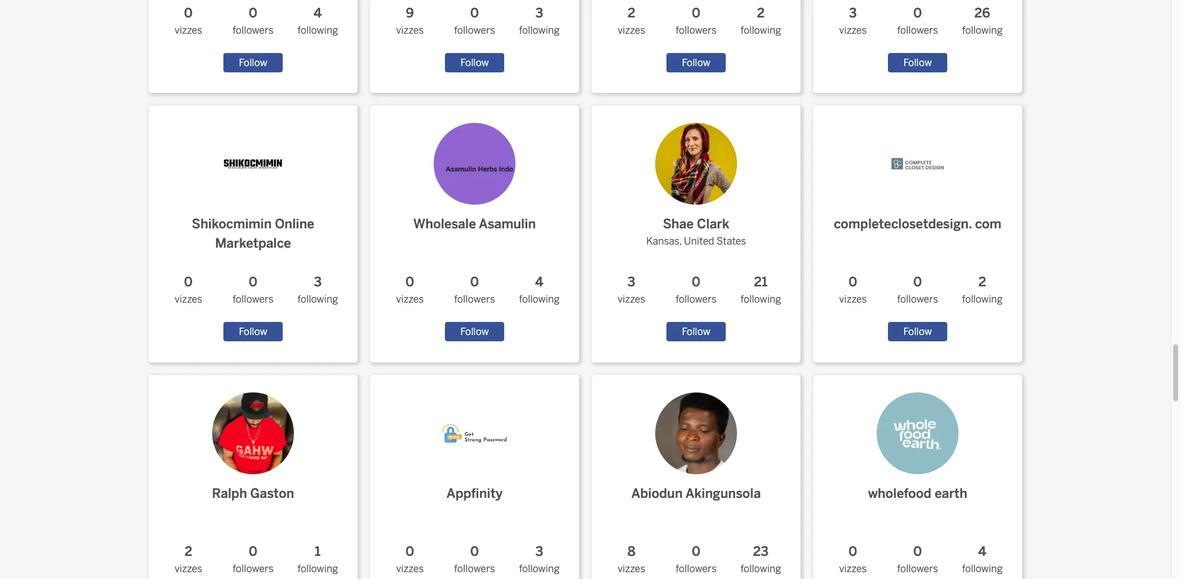 Task type: describe. For each thing, give the bounding box(es) containing it.
appfinity link
[[424, 383, 526, 504]]

avatar image for wholesale asamulin image
[[434, 123, 516, 205]]

marketpalce
[[215, 236, 291, 251]]

wholesale
[[413, 217, 476, 232]]

3 following for appfinity
[[519, 544, 560, 575]]

kansas, united states
[[646, 235, 746, 247]]

0 horizontal spatial 4
[[314, 5, 322, 20]]

wholefood earth link
[[867, 383, 969, 504]]

4 following for wholesale asamulin
[[519, 275, 560, 305]]

ralph gaston
[[212, 486, 294, 501]]

earth
[[935, 486, 967, 501]]

0 vizzes for wholefood
[[839, 544, 867, 575]]

kansas,
[[646, 235, 682, 247]]

ralph
[[212, 486, 247, 501]]

abiodun akingunsola
[[631, 486, 761, 501]]

gaston
[[250, 486, 294, 501]]

united
[[684, 235, 714, 247]]

avatar image for shikocmimin online  marketpalce image
[[212, 123, 294, 205]]

avatar image for shae clark image
[[655, 123, 737, 205]]

2 vizzes for 1
[[175, 544, 202, 575]]

online
[[275, 217, 314, 232]]

21 following
[[741, 275, 781, 305]]

akingunsola
[[686, 486, 761, 501]]

3 following for shikocmimin online marketpalce
[[298, 275, 338, 305]]

9
[[406, 5, 414, 20]]

2 following for 2
[[741, 5, 781, 36]]

states
[[717, 235, 746, 247]]

26
[[975, 5, 990, 20]]

4 for wholefood earth
[[978, 544, 987, 559]]

4 for wholesale asamulin
[[535, 275, 544, 290]]

shae clark link
[[645, 113, 747, 234]]

23
[[753, 544, 769, 559]]

com
[[975, 217, 1002, 232]]

0 vizzes for completeclosetdesign.
[[839, 275, 867, 305]]

completeclosetdesign. com
[[834, 217, 1002, 232]]

asamulin
[[479, 217, 536, 232]]

wholefood
[[868, 486, 932, 501]]

wholesale asamulin
[[413, 217, 536, 232]]

26 following
[[962, 5, 1003, 36]]

23 following
[[741, 544, 781, 575]]

avatar image for abiodun akingunsola image
[[655, 393, 737, 474]]

8 vizzes
[[618, 544, 645, 575]]



Task type: locate. For each thing, give the bounding box(es) containing it.
21
[[754, 275, 768, 290]]

1 horizontal spatial 4 following
[[519, 275, 560, 305]]

2 following
[[741, 5, 781, 36], [962, 275, 1003, 305]]

1 vertical spatial 3 following
[[298, 275, 338, 305]]

0 vertical spatial 4
[[314, 5, 322, 20]]

1 vertical spatial 3 vizzes
[[618, 275, 645, 305]]

shikocmimin online marketpalce link
[[156, 113, 350, 253]]

shae
[[663, 217, 694, 232]]

1 vertical spatial 4 following
[[519, 275, 560, 305]]

followers
[[233, 24, 274, 36], [454, 24, 495, 36], [676, 24, 717, 36], [897, 24, 938, 36], [233, 294, 274, 305], [454, 294, 495, 305], [676, 294, 717, 305], [897, 294, 938, 305], [233, 563, 274, 575], [454, 563, 495, 575], [676, 563, 717, 575], [897, 563, 938, 575]]

1 horizontal spatial 3 vizzes
[[839, 5, 867, 36]]

2 vertical spatial 4 following
[[962, 544, 1003, 575]]

9 vizzes
[[396, 5, 424, 36]]

4
[[314, 5, 322, 20], [535, 275, 544, 290], [978, 544, 987, 559]]

1 vertical spatial 4
[[535, 275, 544, 290]]

3 vizzes
[[839, 5, 867, 36], [618, 275, 645, 305]]

avatar image for ralph gaston image
[[212, 393, 294, 474]]

0 followers
[[233, 5, 274, 36], [454, 5, 495, 36], [676, 5, 717, 36], [897, 5, 938, 36], [233, 275, 274, 305], [454, 275, 495, 305], [676, 275, 717, 305], [897, 275, 938, 305], [233, 544, 274, 575], [454, 544, 495, 575], [676, 544, 717, 575], [897, 544, 938, 575]]

4 following
[[298, 5, 338, 36], [519, 275, 560, 305], [962, 544, 1003, 575]]

3 vizzes for 21
[[618, 275, 645, 305]]

2 following for 0
[[962, 275, 1003, 305]]

0 vertical spatial 2 vizzes
[[618, 5, 645, 36]]

wholefood earth
[[868, 486, 967, 501]]

0 vertical spatial 3 following
[[519, 5, 560, 36]]

1 vertical spatial 2 vizzes
[[175, 544, 202, 575]]

2 vertical spatial 4
[[978, 544, 987, 559]]

1
[[315, 544, 321, 559]]

appfinity
[[447, 486, 503, 501]]

vizzes
[[175, 24, 202, 36], [396, 24, 424, 36], [618, 24, 645, 36], [839, 24, 867, 36], [175, 294, 202, 305], [396, 294, 424, 305], [618, 294, 645, 305], [839, 294, 867, 305], [175, 563, 202, 575], [396, 563, 424, 575], [618, 563, 645, 575], [839, 563, 867, 575]]

shikocmimin online marketpalce
[[192, 217, 314, 251]]

follow button
[[223, 53, 283, 72], [445, 53, 505, 72], [666, 53, 726, 72], [888, 53, 948, 72], [223, 322, 283, 342], [445, 322, 505, 342], [666, 322, 726, 342], [888, 322, 948, 342]]

0 horizontal spatial 4 following
[[298, 5, 338, 36]]

following
[[298, 24, 338, 36], [519, 24, 560, 36], [741, 24, 781, 36], [962, 24, 1003, 36], [298, 294, 338, 305], [519, 294, 560, 305], [741, 294, 781, 305], [962, 294, 1003, 305], [298, 563, 338, 575], [519, 563, 560, 575], [741, 563, 781, 575], [962, 563, 1003, 575]]

3
[[535, 5, 543, 20], [849, 5, 857, 20], [314, 275, 322, 290], [628, 275, 635, 290], [535, 544, 543, 559]]

8
[[628, 544, 636, 559]]

1 vertical spatial 2 following
[[962, 275, 1003, 305]]

1 following
[[298, 544, 338, 575]]

2 vizzes
[[618, 5, 645, 36], [175, 544, 202, 575]]

abiodun
[[631, 486, 683, 501]]

1 horizontal spatial 2 following
[[962, 275, 1003, 305]]

3 following
[[519, 5, 560, 36], [298, 275, 338, 305], [519, 544, 560, 575]]

follow
[[239, 57, 267, 68], [460, 57, 489, 68], [682, 57, 710, 68], [904, 57, 932, 68], [239, 326, 267, 338], [460, 326, 489, 338], [682, 326, 710, 338], [904, 326, 932, 338]]

0 vizzes for wholesale
[[396, 275, 424, 305]]

avatar image for completeclosetdesign. com image
[[877, 123, 959, 205]]

4 following for wholefood earth
[[962, 544, 1003, 575]]

shikocmimin
[[192, 217, 272, 232]]

0 vizzes
[[175, 5, 202, 36], [175, 275, 202, 305], [396, 275, 424, 305], [839, 275, 867, 305], [396, 544, 424, 575], [839, 544, 867, 575]]

1 horizontal spatial 4
[[535, 275, 544, 290]]

2 horizontal spatial 4
[[978, 544, 987, 559]]

clark
[[697, 217, 730, 232]]

0 horizontal spatial 2 following
[[741, 5, 781, 36]]

avatar image for wholefood earth image
[[877, 393, 959, 474]]

ralph gaston link
[[202, 383, 304, 504]]

1 horizontal spatial 2 vizzes
[[618, 5, 645, 36]]

completeclosetdesign.
[[834, 217, 972, 232]]

3 vizzes for 26
[[839, 5, 867, 36]]

0
[[184, 5, 193, 20], [249, 5, 257, 20], [470, 5, 479, 20], [692, 5, 701, 20], [913, 5, 922, 20], [184, 275, 193, 290], [249, 275, 257, 290], [406, 275, 414, 290], [470, 275, 479, 290], [692, 275, 701, 290], [849, 275, 857, 290], [913, 275, 922, 290], [249, 544, 257, 559], [406, 544, 414, 559], [470, 544, 479, 559], [692, 544, 701, 559], [849, 544, 857, 559], [913, 544, 922, 559]]

0 horizontal spatial 2 vizzes
[[175, 544, 202, 575]]

wholesale asamulin link
[[413, 113, 536, 234]]

0 vertical spatial 4 following
[[298, 5, 338, 36]]

avatar image for appfinity image
[[434, 393, 516, 474]]

0 vertical spatial 2 following
[[741, 5, 781, 36]]

abiodun akingunsola link
[[631, 383, 761, 504]]

0 horizontal spatial 3 vizzes
[[618, 275, 645, 305]]

completeclosetdesign. com link
[[834, 113, 1002, 234]]

shae clark
[[663, 217, 730, 232]]

0 vertical spatial 3 vizzes
[[839, 5, 867, 36]]

2 vizzes for 2
[[618, 5, 645, 36]]

2
[[628, 5, 635, 20], [757, 5, 765, 20], [979, 275, 986, 290], [185, 544, 192, 559]]

2 horizontal spatial 4 following
[[962, 544, 1003, 575]]

2 vertical spatial 3 following
[[519, 544, 560, 575]]

0 vizzes for shikocmimin
[[175, 275, 202, 305]]



Task type: vqa. For each thing, say whether or not it's contained in the screenshot.


